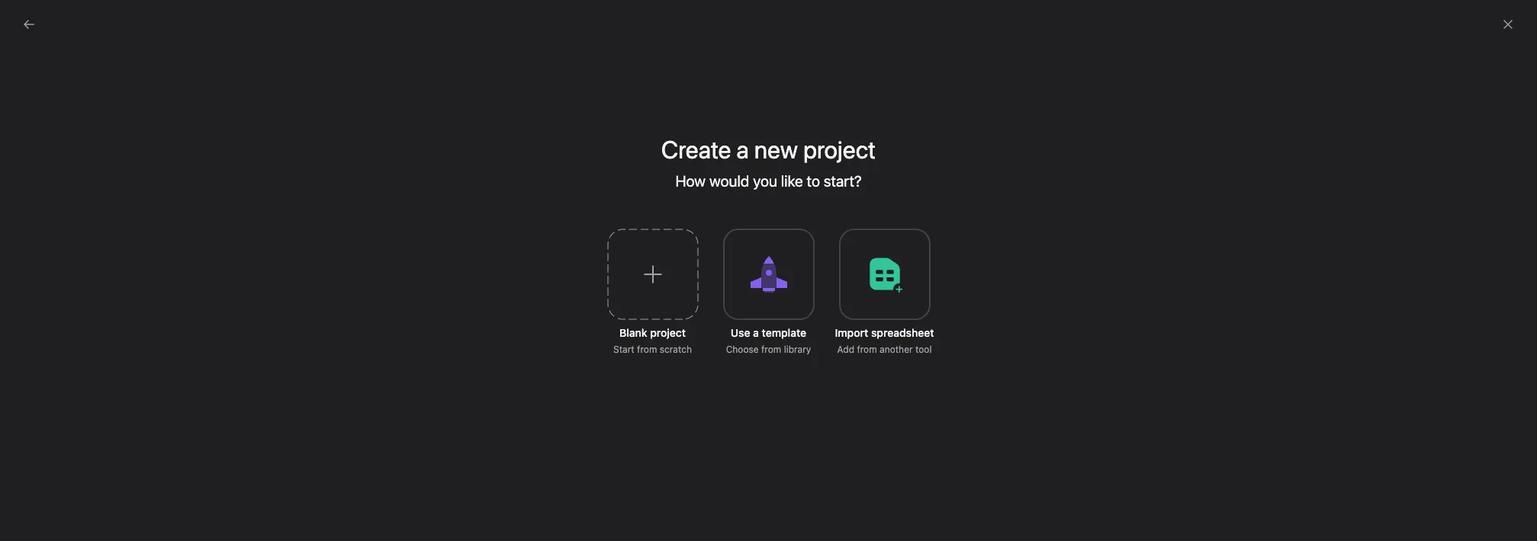 Task type: describe. For each thing, give the bounding box(es) containing it.
start
[[613, 344, 634, 355]]

blank project start from scratch
[[613, 326, 692, 355]]

project
[[650, 326, 686, 339]]

go back image
[[23, 18, 35, 31]]

scratch
[[660, 344, 692, 355]]

blank
[[619, 326, 647, 339]]

a for template
[[753, 326, 759, 339]]

create
[[661, 135, 731, 164]]

hide sidebar image
[[20, 12, 32, 24]]

would
[[709, 172, 749, 190]]

to start?
[[807, 172, 862, 190]]

from for import
[[857, 344, 877, 355]]

use a template choose from library
[[726, 326, 811, 355]]

create a new project
[[661, 135, 876, 164]]

add
[[837, 344, 854, 355]]



Task type: vqa. For each thing, say whether or not it's contained in the screenshot.
a associated with template
yes



Task type: locate. For each thing, give the bounding box(es) containing it.
close image
[[1502, 18, 1514, 31]]

from inside import spreadsheet add from another tool
[[857, 344, 877, 355]]

how
[[675, 172, 706, 190]]

another
[[880, 344, 913, 355]]

1 horizontal spatial from
[[761, 344, 781, 355]]

1 from from the left
[[637, 344, 657, 355]]

use
[[731, 326, 750, 339]]

new project
[[754, 135, 876, 164]]

a up would
[[736, 135, 749, 164]]

library
[[784, 344, 811, 355]]

from
[[637, 344, 657, 355], [761, 344, 781, 355], [857, 344, 877, 355]]

you
[[753, 172, 777, 190]]

from inside the 'blank project start from scratch'
[[637, 344, 657, 355]]

0 horizontal spatial a
[[736, 135, 749, 164]]

choose
[[726, 344, 759, 355]]

a right the use on the left bottom of the page
[[753, 326, 759, 339]]

like
[[781, 172, 803, 190]]

2 from from the left
[[761, 344, 781, 355]]

2 row from the top
[[183, 184, 1537, 185]]

0 vertical spatial a
[[736, 135, 749, 164]]

from inside 'use a template choose from library'
[[761, 344, 781, 355]]

tool
[[915, 344, 932, 355]]

row
[[183, 156, 1537, 185], [183, 184, 1537, 185]]

2 horizontal spatial from
[[857, 344, 877, 355]]

from for blank
[[637, 344, 657, 355]]

import
[[835, 326, 868, 339]]

import spreadsheet add from another tool
[[835, 326, 934, 355]]

how would you like to start?
[[675, 172, 862, 190]]

a for new project
[[736, 135, 749, 164]]

1 horizontal spatial a
[[753, 326, 759, 339]]

1 vertical spatial a
[[753, 326, 759, 339]]

spreadsheet
[[871, 326, 934, 339]]

a inside 'use a template choose from library'
[[753, 326, 759, 339]]

from right add
[[857, 344, 877, 355]]

3 from from the left
[[857, 344, 877, 355]]

from down the template
[[761, 344, 781, 355]]

0 horizontal spatial from
[[637, 344, 657, 355]]

from down 'blank'
[[637, 344, 657, 355]]

template
[[762, 326, 806, 339]]

list box
[[589, 6, 955, 31]]

a
[[736, 135, 749, 164], [753, 326, 759, 339]]

1 row from the top
[[183, 156, 1537, 185]]



